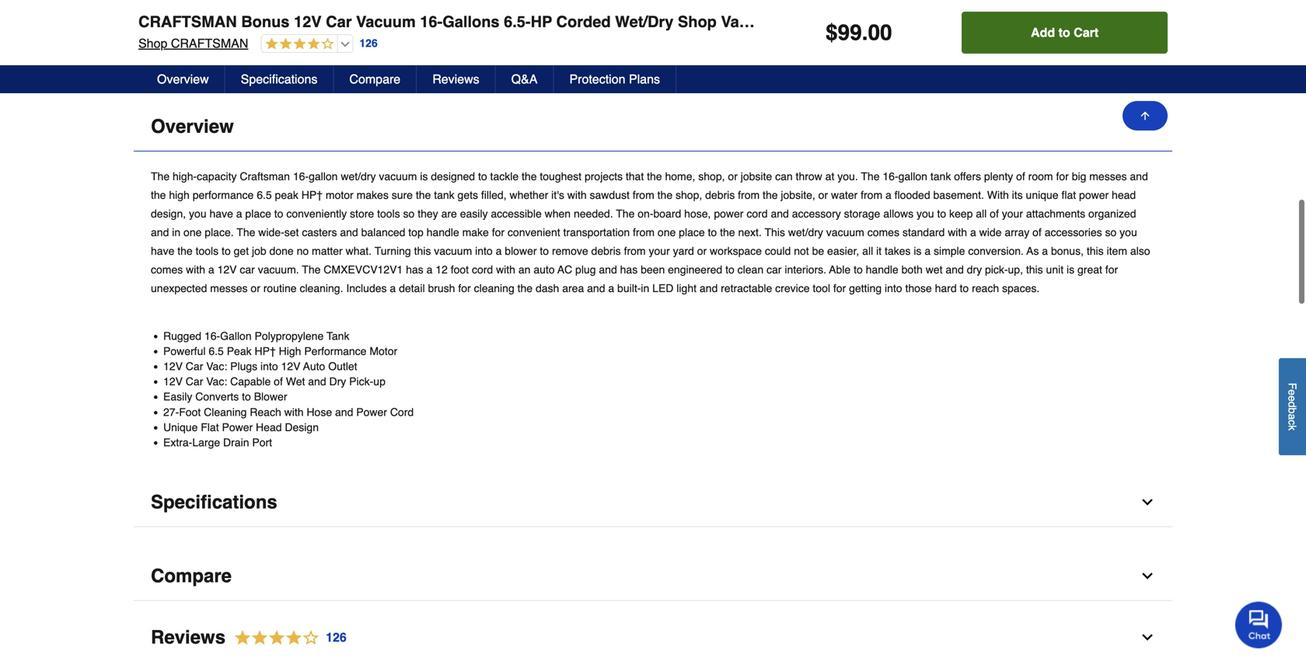 Task type: vqa. For each thing, say whether or not it's contained in the screenshot.
yard
yes



Task type: locate. For each thing, give the bounding box(es) containing it.
2 horizontal spatial is
[[1067, 263, 1075, 276]]

1 horizontal spatial cord
[[747, 207, 768, 220]]

1 vertical spatial car
[[186, 360, 203, 373]]

and up what.
[[340, 226, 358, 239]]

reach
[[250, 406, 281, 419]]

a up k
[[1287, 414, 1299, 420]]

2 vacuum from the left
[[721, 13, 781, 31]]

1 vertical spatial power
[[714, 207, 744, 220]]

easily
[[163, 391, 192, 403]]

to up wide-
[[274, 207, 283, 220]]

to inside button
[[1059, 25, 1071, 40]]

with right it's
[[568, 189, 587, 201]]

rugged
[[163, 330, 201, 342]]

0 vertical spatial 126
[[360, 37, 378, 50]]

tank up are
[[434, 189, 455, 201]]

16- inside rugged 16-gallon polypropylene tank powerful 6.5 peak hp† high performance motor 12v car vac: plugs into 12v auto outlet 12v car vac: capable of wet and dry pick-up easily converts to blower 27-foot cleaning reach with hose and power cord unique flat power head design extra-large drain port
[[204, 330, 220, 342]]

1 horizontal spatial car
[[767, 263, 782, 276]]

0 vertical spatial vac:
[[206, 360, 227, 373]]

power up next.
[[714, 207, 744, 220]]

cord
[[747, 207, 768, 220], [472, 263, 493, 276]]

overview up high-
[[151, 116, 234, 137]]

99
[[838, 20, 862, 45], [141, 24, 161, 46]]

0 horizontal spatial car
[[240, 263, 255, 276]]

great
[[1078, 263, 1103, 276]]

blower
[[254, 391, 287, 403]]

0 horizontal spatial 126
[[326, 631, 347, 645]]

array
[[1005, 226, 1030, 239]]

hp
[[531, 13, 552, 31]]

from down on-
[[633, 226, 655, 239]]

0 horizontal spatial all
[[863, 245, 874, 257]]

0 vertical spatial compare
[[350, 72, 401, 86]]

debris down transportation
[[592, 245, 621, 257]]

is right unit
[[1067, 263, 1075, 276]]

0 vertical spatial comes
[[868, 226, 900, 239]]

0 vertical spatial power
[[1080, 189, 1109, 201]]

0 vertical spatial chevron down image
[[1140, 495, 1156, 511]]

2 has from the left
[[620, 263, 638, 276]]

1 horizontal spatial .98
[[571, 26, 583, 38]]

handle down are
[[427, 226, 459, 239]]

add
[[1031, 25, 1056, 40]]

2 horizontal spatial vacuum
[[827, 226, 865, 239]]

$ inside $ 99 .00
[[135, 26, 141, 38]]

chevron down image up chevron down icon
[[1140, 495, 1156, 511]]

hp† left high
[[255, 345, 276, 358]]

it
[[877, 245, 882, 257]]

tools up the balanced
[[377, 207, 400, 220]]

in down design,
[[172, 226, 181, 239]]

compare for bottommost compare button
[[151, 566, 232, 587]]

can
[[775, 170, 793, 183]]

1 horizontal spatial debris
[[706, 189, 735, 201]]

with
[[988, 189, 1009, 201]]

tank
[[931, 170, 951, 183], [434, 189, 455, 201]]

$ inside $ 18 .98
[[340, 26, 345, 38]]

0 horizontal spatial hp†
[[255, 345, 276, 358]]

1 horizontal spatial tank
[[931, 170, 951, 183]]

shop left the save
[[138, 36, 167, 51]]

vacuum up foot
[[434, 245, 472, 257]]

2 e from the top
[[1287, 396, 1299, 402]]

comes up it
[[868, 226, 900, 239]]

cord up cleaning
[[472, 263, 493, 276]]

so down organized
[[1106, 226, 1117, 239]]

the up get
[[237, 226, 255, 239]]

craftsman bonus 12v car vacuum 16-gallons 6.5-hp corded wet/dry shop vacuum with accessories included
[[138, 13, 980, 31]]

18
[[345, 24, 363, 46]]

dry
[[329, 376, 346, 388]]

2 .98 from the left
[[571, 26, 583, 38]]

accessible
[[491, 207, 542, 220]]

2 horizontal spatial into
[[885, 282, 903, 295]]

$ for $ 24 .98
[[545, 26, 550, 38]]

extra-
[[163, 437, 192, 449]]

the
[[151, 170, 170, 183], [861, 170, 880, 183], [616, 207, 635, 220], [237, 226, 255, 239], [302, 263, 321, 276]]

converts
[[195, 391, 239, 403]]

1 horizontal spatial one
[[658, 226, 676, 239]]

to down capable
[[242, 391, 251, 403]]

you up standard
[[917, 207, 935, 220]]

k
[[1287, 426, 1299, 431]]

99 inside 99 list item
[[141, 24, 161, 46]]

this
[[414, 245, 431, 257], [1087, 245, 1104, 257], [1027, 263, 1043, 276]]

.98 inside $ 24 .98
[[571, 26, 583, 38]]

e up b
[[1287, 396, 1299, 402]]

0 vertical spatial your
[[1002, 207, 1023, 220]]

no
[[297, 245, 309, 257]]

1 horizontal spatial have
[[210, 207, 233, 220]]

the down no
[[302, 263, 321, 276]]

1 vertical spatial compare button
[[134, 553, 1173, 602]]

.98 for 24
[[571, 26, 583, 38]]

reach
[[972, 282, 999, 295]]

wet
[[286, 376, 305, 388]]

for down foot
[[458, 282, 471, 295]]

you down high
[[189, 207, 207, 220]]

bonus,
[[1051, 245, 1084, 257]]

overview button
[[142, 65, 225, 93], [134, 102, 1173, 151]]

shop craftsman
[[138, 36, 248, 51]]

1 vertical spatial vacuum
[[827, 226, 865, 239]]

whether
[[510, 189, 549, 201]]

0 vertical spatial is
[[420, 170, 428, 183]]

board
[[654, 207, 682, 220]]

80
[[197, 48, 208, 60]]

tackle
[[490, 170, 519, 183]]

1 vertical spatial so
[[1106, 226, 1117, 239]]

your
[[1002, 207, 1023, 220], [649, 245, 670, 257]]

0 horizontal spatial tank
[[434, 189, 455, 201]]

12v down the powerful
[[163, 360, 183, 373]]

0 horizontal spatial place
[[245, 207, 271, 220]]

all left it
[[863, 245, 874, 257]]

is up both
[[914, 245, 922, 257]]

performance
[[193, 189, 254, 201]]

0 vertical spatial tank
[[931, 170, 951, 183]]

vac: left plugs
[[206, 360, 227, 373]]

a left built-
[[608, 282, 615, 295]]

0 vertical spatial vacuum
[[379, 170, 417, 183]]

6.5 inside rugged 16-gallon polypropylene tank powerful 6.5 peak hp† high performance motor 12v car vac: plugs into 12v auto outlet 12v car vac: capable of wet and dry pick-up easily converts to blower 27-foot cleaning reach with hose and power cord unique flat power head design extra-large drain port
[[209, 345, 224, 358]]

0 vertical spatial place
[[245, 207, 271, 220]]

in left led
[[641, 282, 650, 295]]

1 horizontal spatial 126
[[360, 37, 378, 50]]

2 horizontal spatial you
[[1120, 226, 1138, 239]]

2 vertical spatial is
[[1067, 263, 1075, 276]]

1 vertical spatial is
[[914, 245, 922, 257]]

1 e from the top
[[1287, 390, 1299, 396]]

set
[[284, 226, 299, 239]]

1 horizontal spatial power
[[1080, 189, 1109, 201]]

a down place.
[[208, 263, 214, 276]]

organized
[[1089, 207, 1137, 220]]

24 list item
[[545, 0, 713, 68]]

vacuum up sure
[[379, 170, 417, 183]]

6.5 left 'peak'
[[209, 345, 224, 358]]

a up the allows
[[886, 189, 892, 201]]

$ 99 . 00
[[826, 20, 893, 45]]

0 horizontal spatial cord
[[472, 263, 493, 276]]

2 chevron down image from the top
[[1140, 630, 1156, 646]]

water
[[831, 189, 858, 201]]

all right keep
[[976, 207, 987, 220]]

1 vertical spatial specifications
[[151, 492, 277, 513]]

0 vertical spatial have
[[210, 207, 233, 220]]

of down "with"
[[990, 207, 999, 220]]

add to cart button
[[962, 12, 1168, 54]]

of
[[1017, 170, 1026, 183], [990, 207, 999, 220], [1033, 226, 1042, 239], [274, 376, 283, 388]]

1 horizontal spatial vacuum
[[721, 13, 781, 31]]

1 horizontal spatial has
[[620, 263, 638, 276]]

this down 'as'
[[1027, 263, 1043, 276]]

0 vertical spatial so
[[403, 207, 415, 220]]

1 vertical spatial compare
[[151, 566, 232, 587]]

0 vertical spatial specifications
[[241, 72, 318, 86]]

0 vertical spatial wet/dry
[[341, 170, 376, 183]]

ac
[[558, 263, 573, 276]]

2 vertical spatial into
[[261, 360, 278, 373]]

1 horizontal spatial 6.5
[[257, 189, 272, 201]]

with right 11
[[785, 13, 816, 31]]

tank
[[327, 330, 350, 342]]

.98 inside $ 18 .98
[[363, 26, 375, 38]]

6.5 down craftsman
[[257, 189, 272, 201]]

comes up unexpected
[[151, 263, 183, 276]]

unique
[[163, 421, 198, 434]]

1 vertical spatial shop
[[138, 36, 167, 51]]

for right make
[[492, 226, 505, 239]]

all
[[976, 207, 987, 220], [863, 245, 874, 257]]

conveniently
[[286, 207, 347, 220]]

overview button down plans
[[134, 102, 1173, 151]]

0 vertical spatial hp†
[[302, 189, 323, 201]]

cleaning
[[204, 406, 247, 419]]

0 horizontal spatial gallon
[[309, 170, 338, 183]]

q&a button
[[496, 65, 554, 93]]

get
[[234, 245, 249, 257]]

one left place.
[[184, 226, 202, 239]]

flooded
[[895, 189, 931, 201]]

chevron down image for reviews
[[1140, 630, 1156, 646]]

chevron down image
[[1140, 569, 1156, 584]]

wet/dry up not
[[788, 226, 824, 239]]

debris up the hose,
[[706, 189, 735, 201]]

0 horizontal spatial power
[[222, 421, 253, 434]]

0 horizontal spatial vacuum
[[356, 13, 416, 31]]

into inside rugged 16-gallon polypropylene tank powerful 6.5 peak hp† high performance motor 12v car vac: plugs into 12v auto outlet 12v car vac: capable of wet and dry pick-up easily converts to blower 27-foot cleaning reach with hose and power cord unique flat power head design extra-large drain port
[[261, 360, 278, 373]]

1 vertical spatial chevron down image
[[1140, 630, 1156, 646]]

1 vertical spatial in
[[641, 282, 650, 295]]

specifications down bonus
[[241, 72, 318, 86]]

0 vertical spatial all
[[976, 207, 987, 220]]

1 horizontal spatial into
[[475, 245, 493, 257]]

1 horizontal spatial hp†
[[302, 189, 323, 201]]

cmxevcv12v1
[[324, 263, 403, 276]]

to right able
[[854, 263, 863, 276]]

vacuum up easier,
[[827, 226, 865, 239]]

hp† inside the high-capacity craftsman 16-gallon wet/dry vacuum is designed to tackle the toughest projects that the home, shop, or jobsite can throw at you. the 16-gallon tank offers plenty of room for big messes and the high performance 6.5 peak hp† motor makes sure the tank gets filled, whether it's with sawdust from the shop, debris from the jobsite, or water from a flooded basement. with its unique flat power head design, you have a place to conveniently store tools so they are easily accessible when needed. the on-board hose, power cord and accessory storage allows you to keep all of your attachments organized and in one place. the wide-set casters and balanced top handle make for convenient transportation from one place to the next. this wet/dry vacuum comes standard with a wide array of accessories so you have the tools to get job done no matter what. turning this vacuum into a blower to remove debris from your yard or workspace could not be easier, all it takes is a simple conversion.  as a bonus, this item also comes with a 12v car vacuum. the cmxevcv12v1 has a 12 foot cord with an auto ac plug and has been engineered to clean car interiors. able to handle both wet and dry pick-up, this unit is great for unexpected messes or routine cleaning. includes a detail brush for cleaning the dash area and a built-in led light and retractable crevice tool for getting into those hard to reach spaces.
[[302, 189, 323, 201]]

1 horizontal spatial so
[[1106, 226, 1117, 239]]

tools down place.
[[196, 245, 219, 257]]

be
[[812, 245, 825, 257]]

1 vertical spatial power
[[222, 421, 253, 434]]

bonus
[[241, 13, 290, 31]]

$179.00 save $ 80
[[135, 48, 208, 60]]

1 vertical spatial 4.2 stars image
[[226, 628, 347, 649]]

wet/dry up makes
[[341, 170, 376, 183]]

f e e d b a c k
[[1287, 383, 1299, 431]]

cord up next.
[[747, 207, 768, 220]]

99 for .
[[838, 20, 862, 45]]

gallon up the flooded
[[899, 170, 928, 183]]

a down standard
[[925, 245, 931, 257]]

place down the hose,
[[679, 226, 705, 239]]

0 horizontal spatial one
[[184, 226, 202, 239]]

99 left "00" at the top right of page
[[838, 20, 862, 45]]

12v inside the high-capacity craftsman 16-gallon wet/dry vacuum is designed to tackle the toughest projects that the home, shop, or jobsite can throw at you. the 16-gallon tank offers plenty of room for big messes and the high performance 6.5 peak hp† motor makes sure the tank gets filled, whether it's with sawdust from the shop, debris from the jobsite, or water from a flooded basement. with its unique flat power head design, you have a place to conveniently store tools so they are easily accessible when needed. the on-board hose, power cord and accessory storage allows you to keep all of your attachments organized and in one place. the wide-set casters and balanced top handle make for convenient transportation from one place to the next. this wet/dry vacuum comes standard with a wide array of accessories so you have the tools to get job done no matter what. turning this vacuum into a blower to remove debris from your yard or workspace could not be easier, all it takes is a simple conversion.  as a bonus, this item also comes with a 12v car vacuum. the cmxevcv12v1 has a 12 foot cord with an auto ac plug and has been engineered to clean car interiors. able to handle both wet and dry pick-up, this unit is great for unexpected messes or routine cleaning. includes a detail brush for cleaning the dash area and a built-in led light and retractable crevice tool for getting into those hard to reach spaces.
[[217, 263, 237, 276]]

into
[[475, 245, 493, 257], [885, 282, 903, 295], [261, 360, 278, 373]]

$ for $ 99 . 00
[[826, 20, 838, 45]]

unique
[[1026, 189, 1059, 201]]

chevron down image down chevron down icon
[[1140, 630, 1156, 646]]

1 horizontal spatial in
[[641, 282, 650, 295]]

power
[[1080, 189, 1109, 201], [714, 207, 744, 220]]

1 chevron down image from the top
[[1140, 495, 1156, 511]]

16- up reviews button
[[420, 13, 443, 31]]

overview
[[157, 72, 209, 86], [151, 116, 234, 137]]

the up "workspace"
[[720, 226, 735, 239]]

shop,
[[699, 170, 725, 183], [676, 189, 702, 201]]

1 vertical spatial tools
[[196, 245, 219, 257]]

4.2 stars image
[[262, 37, 334, 52], [226, 628, 347, 649]]

car down get
[[240, 263, 255, 276]]

to inside rugged 16-gallon polypropylene tank powerful 6.5 peak hp† high performance motor 12v car vac: plugs into 12v auto outlet 12v car vac: capable of wet and dry pick-up easily converts to blower 27-foot cleaning reach with hose and power cord unique flat power head design extra-large drain port
[[242, 391, 251, 403]]

1 horizontal spatial compare
[[350, 72, 401, 86]]

wide-
[[258, 226, 284, 239]]

vacuum
[[379, 170, 417, 183], [827, 226, 865, 239], [434, 245, 472, 257]]

1 .98 from the left
[[363, 26, 375, 38]]

0 horizontal spatial so
[[403, 207, 415, 220]]

shop, up the hose,
[[676, 189, 702, 201]]

chevron up image
[[1140, 119, 1156, 134]]

car down the powerful
[[186, 360, 203, 373]]

so
[[403, 207, 415, 220], [1106, 226, 1117, 239]]

1 vertical spatial tank
[[434, 189, 455, 201]]

with left an
[[496, 263, 516, 276]]

chevron down image
[[1140, 495, 1156, 511], [1140, 630, 1156, 646]]

cord
[[390, 406, 414, 419]]

1 horizontal spatial place
[[679, 226, 705, 239]]

to up auto
[[540, 245, 549, 257]]

99 up $179.00
[[141, 24, 161, 46]]

$ inside $ 11
[[750, 26, 755, 38]]

craftsman
[[138, 13, 237, 31], [171, 36, 248, 51]]

this down top
[[414, 245, 431, 257]]

for
[[1057, 170, 1069, 183], [492, 226, 505, 239], [1106, 263, 1118, 276], [458, 282, 471, 295], [834, 282, 846, 295]]

tools
[[377, 207, 400, 220], [196, 245, 219, 257]]

a left 12
[[427, 263, 433, 276]]

of inside rugged 16-gallon polypropylene tank powerful 6.5 peak hp† high performance motor 12v car vac: plugs into 12v auto outlet 12v car vac: capable of wet and dry pick-up easily converts to blower 27-foot cleaning reach with hose and power cord unique flat power head design extra-large drain port
[[274, 376, 283, 388]]

0 horizontal spatial shop
[[138, 36, 167, 51]]

e
[[1287, 390, 1299, 396], [1287, 396, 1299, 402]]

1 has from the left
[[406, 263, 424, 276]]

0 vertical spatial in
[[172, 226, 181, 239]]

for right tool
[[834, 282, 846, 295]]

car right bonus
[[326, 13, 352, 31]]

have down performance
[[210, 207, 233, 220]]

0 vertical spatial shop
[[678, 13, 717, 31]]

1 vertical spatial vac:
[[206, 376, 227, 388]]

0 horizontal spatial vacuum
[[379, 170, 417, 183]]

1 vertical spatial reviews
[[151, 627, 226, 649]]

0 vertical spatial messes
[[1090, 170, 1127, 183]]

and down design,
[[151, 226, 169, 239]]

outlet
[[328, 360, 357, 373]]

power up drain
[[222, 421, 253, 434]]

is left designed
[[420, 170, 428, 183]]

it's
[[552, 189, 565, 201]]

d
[[1287, 402, 1299, 408]]

1 horizontal spatial power
[[356, 406, 387, 419]]

from up storage
[[861, 189, 883, 201]]

you
[[189, 207, 207, 220], [917, 207, 935, 220], [1120, 226, 1138, 239]]

interiors.
[[785, 263, 827, 276]]

remove
[[552, 245, 588, 257]]

wet/dry
[[615, 13, 674, 31]]

1 horizontal spatial shop
[[678, 13, 717, 31]]

0 vertical spatial reviews
[[433, 72, 480, 86]]

jobsite,
[[781, 189, 816, 201]]

$ inside $ 24 .98
[[545, 26, 550, 38]]

easily
[[460, 207, 488, 220]]

with up design
[[284, 406, 304, 419]]

0 vertical spatial compare button
[[334, 65, 417, 93]]

specifications button
[[225, 65, 334, 93], [134, 479, 1173, 528]]

1 vertical spatial have
[[151, 245, 174, 257]]

powerful
[[163, 345, 206, 358]]



Task type: describe. For each thing, give the bounding box(es) containing it.
easier,
[[828, 245, 860, 257]]

and up this
[[771, 207, 789, 220]]

a left detail
[[390, 282, 396, 295]]

on-
[[638, 207, 654, 220]]

store
[[350, 207, 374, 220]]

126 inside 4.2 stars image
[[326, 631, 347, 645]]

performance
[[304, 345, 367, 358]]

chevron down image for specifications
[[1140, 495, 1156, 511]]

0 vertical spatial 4.2 stars image
[[262, 37, 334, 52]]

accessories
[[1045, 226, 1103, 239]]

its
[[1012, 189, 1023, 201]]

1 vertical spatial specifications button
[[134, 479, 1173, 528]]

1 vertical spatial messes
[[210, 282, 248, 295]]

makes
[[357, 189, 389, 201]]

offers
[[954, 170, 981, 183]]

$ 99 .00
[[135, 24, 175, 46]]

1 horizontal spatial vacuum
[[434, 245, 472, 257]]

with down keep
[[948, 226, 968, 239]]

item
[[1107, 245, 1128, 257]]

plug
[[576, 263, 596, 276]]

1 vertical spatial overview button
[[134, 102, 1173, 151]]

2 gallon from the left
[[899, 170, 928, 183]]

add to cart
[[1031, 25, 1099, 40]]

0 horizontal spatial debris
[[592, 245, 621, 257]]

0 vertical spatial car
[[326, 13, 352, 31]]

wide
[[980, 226, 1002, 239]]

1 horizontal spatial comes
[[868, 226, 900, 239]]

99 list item
[[135, 0, 304, 68]]

and right hose
[[335, 406, 353, 419]]

1 gallon from the left
[[309, 170, 338, 183]]

12
[[436, 263, 448, 276]]

design,
[[151, 207, 186, 220]]

peak
[[227, 345, 252, 358]]

0 vertical spatial power
[[356, 406, 387, 419]]

simple
[[934, 245, 966, 257]]

0 horizontal spatial have
[[151, 245, 174, 257]]

hp† inside rugged 16-gallon polypropylene tank powerful 6.5 peak hp† high performance motor 12v car vac: plugs into 12v auto outlet 12v car vac: capable of wet and dry pick-up easily converts to blower 27-foot cleaning reach with hose and power cord unique flat power head design extra-large drain port
[[255, 345, 276, 358]]

includes
[[346, 282, 387, 295]]

0 horizontal spatial this
[[414, 245, 431, 257]]

plugs
[[230, 360, 258, 373]]

could
[[765, 245, 791, 257]]

1 vac: from the top
[[206, 360, 227, 373]]

.
[[862, 20, 868, 45]]

jobsite
[[741, 170, 772, 183]]

the left high
[[151, 189, 166, 201]]

getting
[[849, 282, 882, 295]]

capacity
[[197, 170, 237, 183]]

sawdust
[[590, 189, 630, 201]]

1 horizontal spatial wet/dry
[[788, 226, 824, 239]]

reviews inside button
[[433, 72, 480, 86]]

1 horizontal spatial all
[[976, 207, 987, 220]]

0 horizontal spatial handle
[[427, 226, 459, 239]]

1 horizontal spatial is
[[914, 245, 922, 257]]

flat
[[201, 421, 219, 434]]

auto
[[303, 360, 325, 373]]

of up its
[[1017, 170, 1026, 183]]

crevice
[[776, 282, 810, 295]]

from up on-
[[633, 189, 655, 201]]

24
[[550, 24, 571, 46]]

1 horizontal spatial handle
[[866, 263, 899, 276]]

0 vertical spatial specifications button
[[225, 65, 334, 93]]

1 vertical spatial shop,
[[676, 189, 702, 201]]

to left keep
[[938, 207, 947, 220]]

1 horizontal spatial messes
[[1090, 170, 1127, 183]]

and down "auto"
[[308, 376, 326, 388]]

to left get
[[222, 245, 231, 257]]

for left big
[[1057, 170, 1069, 183]]

16- up the flooded
[[883, 170, 899, 183]]

matter
[[312, 245, 343, 257]]

1 vertical spatial place
[[679, 226, 705, 239]]

of up 'as'
[[1033, 226, 1042, 239]]

attachments
[[1026, 207, 1086, 220]]

from up been
[[624, 245, 646, 257]]

room
[[1029, 170, 1054, 183]]

0 horizontal spatial your
[[649, 245, 670, 257]]

are
[[441, 207, 457, 220]]

to down "workspace"
[[726, 263, 735, 276]]

needed.
[[574, 207, 613, 220]]

2 vac: from the top
[[206, 376, 227, 388]]

to down the hose,
[[708, 226, 717, 239]]

next.
[[738, 226, 762, 239]]

top
[[409, 226, 424, 239]]

workspace
[[710, 245, 762, 257]]

1 vertical spatial into
[[885, 282, 903, 295]]

spaces.
[[1002, 282, 1040, 295]]

the left high-
[[151, 170, 170, 183]]

0 horizontal spatial comes
[[151, 263, 183, 276]]

hose
[[307, 406, 332, 419]]

port
[[252, 437, 272, 449]]

12v down high
[[281, 360, 301, 373]]

or down at
[[819, 189, 828, 201]]

accessory
[[792, 207, 841, 220]]

0 vertical spatial cord
[[747, 207, 768, 220]]

basement.
[[934, 189, 985, 201]]

routine
[[263, 282, 297, 295]]

the up they on the top of page
[[416, 189, 431, 201]]

throw
[[796, 170, 823, 183]]

0 horizontal spatial you
[[189, 207, 207, 220]]

to up filled,
[[478, 170, 487, 183]]

$ 24 .98
[[545, 24, 583, 46]]

0 vertical spatial overview button
[[142, 65, 225, 93]]

0 vertical spatial overview
[[157, 72, 209, 86]]

a left wide
[[971, 226, 977, 239]]

1 vertical spatial craftsman
[[171, 36, 248, 51]]

the up unexpected
[[178, 245, 193, 257]]

the right that
[[647, 170, 662, 183]]

2 vertical spatial car
[[186, 376, 203, 388]]

built-
[[618, 282, 641, 295]]

corded
[[557, 13, 611, 31]]

dry
[[967, 263, 982, 276]]

chat invite button image
[[1236, 602, 1283, 649]]

and down simple
[[946, 263, 964, 276]]

the left on-
[[616, 207, 635, 220]]

and right 'light'
[[700, 282, 718, 295]]

the up whether
[[522, 170, 537, 183]]

job
[[252, 245, 267, 257]]

1 one from the left
[[184, 226, 202, 239]]

1 vertical spatial cord
[[472, 263, 493, 276]]

clean
[[738, 263, 764, 276]]

0 vertical spatial craftsman
[[138, 13, 237, 31]]

1 horizontal spatial this
[[1027, 263, 1043, 276]]

the down an
[[518, 282, 533, 295]]

and down "plug"
[[587, 282, 605, 295]]

c
[[1287, 420, 1299, 426]]

turning
[[375, 245, 411, 257]]

with up unexpected
[[186, 263, 205, 276]]

$179.00
[[135, 48, 166, 60]]

the right the you. on the right
[[861, 170, 880, 183]]

to right hard
[[960, 282, 969, 295]]

convenient
[[508, 226, 560, 239]]

not
[[794, 245, 809, 257]]

motor
[[326, 189, 354, 201]]

foot
[[179, 406, 201, 419]]

what.
[[346, 245, 372, 257]]

0 horizontal spatial is
[[420, 170, 428, 183]]

protection plans button
[[554, 65, 677, 93]]

a left blower
[[496, 245, 502, 257]]

1 vertical spatial overview
[[151, 116, 234, 137]]

and right "plug"
[[599, 263, 617, 276]]

at
[[826, 170, 835, 183]]

auto
[[534, 263, 555, 276]]

1 horizontal spatial you
[[917, 207, 935, 220]]

up
[[374, 376, 386, 388]]

0 horizontal spatial reviews
[[151, 627, 226, 649]]

flat
[[1062, 189, 1077, 201]]

or left 'jobsite'
[[728, 170, 738, 183]]

12v up easily
[[163, 376, 183, 388]]

0 vertical spatial into
[[475, 245, 493, 257]]

2 car from the left
[[767, 263, 782, 276]]

done
[[270, 245, 294, 257]]

0 horizontal spatial wet/dry
[[341, 170, 376, 183]]

2 horizontal spatial this
[[1087, 245, 1104, 257]]

a inside f e e d b a c k button
[[1287, 414, 1299, 420]]

$ for $ 11
[[750, 26, 755, 38]]

6.5 inside the high-capacity craftsman 16-gallon wet/dry vacuum is designed to tackle the toughest projects that the home, shop, or jobsite can throw at you. the 16-gallon tank offers plenty of room for big messes and the high performance 6.5 peak hp† motor makes sure the tank gets filled, whether it's with sawdust from the shop, debris from the jobsite, or water from a flooded basement. with its unique flat power head design, you have a place to conveniently store tools so they are easily accessible when needed. the on-board hose, power cord and accessory storage allows you to keep all of your attachments organized and in one place. the wide-set casters and balanced top handle make for convenient transportation from one place to the next. this wet/dry vacuum comes standard with a wide array of accessories so you have the tools to get job done no matter what. turning this vacuum into a blower to remove debris from your yard or workspace could not be easier, all it takes is a simple conversion.  as a bonus, this item also comes with a 12v car vacuum. the cmxevcv12v1 has a 12 foot cord with an auto ac plug and has been engineered to clean car interiors. able to handle both wet and dry pick-up, this unit is great for unexpected messes or routine cleaning. includes a detail brush for cleaning the dash area and a built-in led light and retractable crevice tool for getting into those hard to reach spaces.
[[257, 189, 272, 201]]

home,
[[665, 170, 696, 183]]

compare for top compare button
[[350, 72, 401, 86]]

4.2 stars image containing 126
[[226, 628, 347, 649]]

rugged 16-gallon polypropylene tank powerful 6.5 peak hp† high performance motor 12v car vac: plugs into 12v auto outlet 12v car vac: capable of wet and dry pick-up easily converts to blower 27-foot cleaning reach with hose and power cord unique flat power head design extra-large drain port
[[163, 330, 414, 449]]

1 horizontal spatial tools
[[377, 207, 400, 220]]

00
[[868, 20, 893, 45]]

1 car from the left
[[240, 263, 255, 276]]

12v right bonus
[[294, 13, 322, 31]]

or right yard
[[697, 245, 707, 257]]

the down can
[[763, 189, 778, 201]]

2 one from the left
[[658, 226, 676, 239]]

wet
[[926, 263, 943, 276]]

a down performance
[[236, 207, 242, 220]]

.00
[[161, 26, 175, 38]]

$ for $ 18 .98
[[340, 26, 345, 38]]

a right 'as'
[[1042, 245, 1048, 257]]

f e e d b a c k button
[[1279, 359, 1307, 456]]

99 for .00
[[141, 24, 161, 46]]

plenty
[[985, 170, 1014, 183]]

0 vertical spatial shop,
[[699, 170, 725, 183]]

the up board
[[658, 189, 673, 201]]

toughest
[[540, 170, 582, 183]]

and up head
[[1130, 170, 1149, 183]]

hose,
[[685, 207, 711, 220]]

arrow up image
[[1139, 110, 1152, 122]]

or left routine
[[251, 282, 260, 295]]

pick-
[[349, 376, 374, 388]]

$ for $ 99 .00
[[135, 26, 141, 38]]

with inside rugged 16-gallon polypropylene tank powerful 6.5 peak hp† high performance motor 12v car vac: plugs into 12v auto outlet 12v car vac: capable of wet and dry pick-up easily converts to blower 27-foot cleaning reach with hose and power cord unique flat power head design extra-large drain port
[[284, 406, 304, 419]]

an
[[519, 263, 531, 276]]

when
[[545, 207, 571, 220]]

protection
[[570, 72, 626, 86]]

detail
[[399, 282, 425, 295]]

.98 for 18
[[363, 26, 375, 38]]

16- up 'peak'
[[293, 170, 309, 183]]

polypropylene
[[255, 330, 324, 342]]

0 vertical spatial debris
[[706, 189, 735, 201]]

for down item
[[1106, 263, 1118, 276]]

b
[[1287, 408, 1299, 414]]

1 vacuum from the left
[[356, 13, 416, 31]]

from down 'jobsite'
[[738, 189, 760, 201]]



